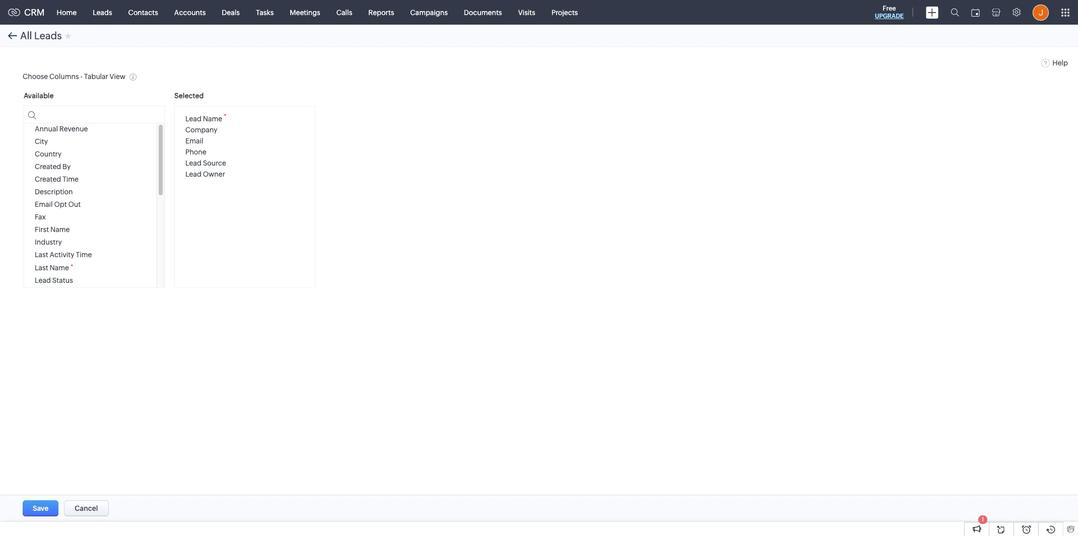 Task type: locate. For each thing, give the bounding box(es) containing it.
email up fax
[[35, 201, 53, 209]]

1 created from the top
[[35, 163, 61, 171]]

*
[[224, 113, 227, 120], [71, 264, 73, 271]]

leads left mark as favorite image
[[34, 30, 62, 41]]

0 vertical spatial *
[[224, 113, 227, 120]]

0 vertical spatial name
[[203, 115, 222, 123]]

email up phone
[[185, 137, 203, 145]]

leads right home
[[93, 8, 112, 16]]

name up status
[[50, 264, 69, 272]]

2 created from the top
[[35, 176, 61, 184]]

name inside lead name *
[[203, 115, 222, 123]]

1 vertical spatial email
[[35, 201, 53, 209]]

* inside lead name *
[[224, 113, 227, 120]]

activity
[[50, 251, 74, 259]]

deals link
[[214, 0, 248, 24]]

crm
[[24, 7, 45, 18]]

lead left status
[[35, 277, 51, 285]]

industry
[[35, 239, 62, 247]]

0 vertical spatial email
[[185, 137, 203, 145]]

contacts
[[128, 8, 158, 16]]

profile element
[[1027, 0, 1055, 24]]

None submit
[[23, 501, 59, 517]]

name up company
[[203, 115, 222, 123]]

home link
[[49, 0, 85, 24]]

* down activity
[[71, 264, 73, 271]]

all
[[20, 30, 32, 41]]

tasks
[[256, 8, 274, 16]]

lead
[[185, 115, 202, 123], [185, 159, 202, 167], [185, 170, 202, 178], [35, 277, 51, 285]]

name up industry
[[50, 226, 70, 234]]

* up "company email phone lead source lead owner"
[[224, 113, 227, 120]]

0 vertical spatial time
[[62, 176, 79, 184]]

revenue
[[59, 125, 88, 133]]

deals
[[222, 8, 240, 16]]

fax
[[35, 213, 46, 221]]

lead up company
[[185, 115, 202, 123]]

choose
[[23, 73, 48, 81]]

visits
[[518, 8, 536, 16]]

mark as favorite image
[[64, 32, 71, 40]]

calendar image
[[972, 8, 980, 16]]

2 vertical spatial name
[[50, 264, 69, 272]]

lead status
[[35, 277, 73, 285]]

owner
[[203, 170, 225, 178]]

0 vertical spatial last
[[35, 251, 48, 259]]

columns
[[49, 73, 79, 81]]

city
[[35, 138, 48, 146]]

campaigns link
[[402, 0, 456, 24]]

opt
[[54, 201, 67, 209]]

accounts
[[174, 8, 206, 16]]

1 horizontal spatial *
[[224, 113, 227, 120]]

first
[[35, 226, 49, 234]]

source
[[203, 159, 226, 167]]

meetings link
[[282, 0, 329, 24]]

1 horizontal spatial leads
[[93, 8, 112, 16]]

tabular
[[84, 73, 108, 81]]

created up "description"
[[35, 176, 61, 184]]

0 horizontal spatial leads
[[34, 30, 62, 41]]

meetings
[[290, 8, 320, 16]]

lead inside lead name *
[[185, 115, 202, 123]]

name
[[203, 115, 222, 123], [50, 226, 70, 234], [50, 264, 69, 272]]

company
[[185, 126, 218, 134]]

status
[[52, 277, 73, 285]]

lead down phone
[[185, 159, 202, 167]]

0 vertical spatial created
[[35, 163, 61, 171]]

0 horizontal spatial email
[[35, 201, 53, 209]]

1 vertical spatial *
[[71, 264, 73, 271]]

email
[[185, 137, 203, 145], [35, 201, 53, 209]]

1 vertical spatial last
[[35, 264, 48, 272]]

search image
[[951, 8, 960, 17]]

last
[[35, 251, 48, 259], [35, 264, 48, 272]]

leads
[[93, 8, 112, 16], [34, 30, 62, 41]]

projects link
[[544, 0, 586, 24]]

time down by
[[62, 176, 79, 184]]

created
[[35, 163, 61, 171], [35, 176, 61, 184]]

selected
[[174, 92, 204, 100]]

None button
[[64, 501, 109, 517]]

lead left owner
[[185, 170, 202, 178]]

help link
[[1042, 59, 1069, 67]]

1 vertical spatial name
[[50, 226, 70, 234]]

created down country
[[35, 163, 61, 171]]

-
[[80, 73, 83, 81]]

last up "lead status"
[[35, 264, 48, 272]]

1 horizontal spatial email
[[185, 137, 203, 145]]

tasks link
[[248, 0, 282, 24]]

1 vertical spatial created
[[35, 176, 61, 184]]

last down industry
[[35, 251, 48, 259]]

description
[[35, 188, 73, 196]]

reports link
[[361, 0, 402, 24]]

None text field
[[24, 107, 164, 124]]

documents link
[[456, 0, 510, 24]]

0 horizontal spatial *
[[71, 264, 73, 271]]

1 vertical spatial leads
[[34, 30, 62, 41]]

email inside "company email phone lead source lead owner"
[[185, 137, 203, 145]]

home
[[57, 8, 77, 16]]

time
[[62, 176, 79, 184], [76, 251, 92, 259]]

0 vertical spatial leads
[[93, 8, 112, 16]]

projects
[[552, 8, 578, 16]]

search element
[[945, 0, 966, 25]]

time right activity
[[76, 251, 92, 259]]

free
[[883, 5, 896, 12]]

1 last from the top
[[35, 251, 48, 259]]



Task type: describe. For each thing, give the bounding box(es) containing it.
all leads
[[20, 30, 62, 41]]

out
[[68, 201, 81, 209]]

company email phone lead source lead owner
[[185, 126, 226, 178]]

documents
[[464, 8, 502, 16]]

view
[[110, 73, 126, 81]]

calls
[[337, 8, 352, 16]]

reports
[[369, 8, 394, 16]]

country
[[35, 150, 62, 158]]

leads link
[[85, 0, 120, 24]]

campaigns
[[410, 8, 448, 16]]

contacts link
[[120, 0, 166, 24]]

lead name *
[[185, 113, 227, 123]]

upgrade
[[875, 13, 904, 20]]

* inside annual revenue city country created by created time description email opt out fax first name industry last activity time last name *
[[71, 264, 73, 271]]

available
[[24, 92, 54, 100]]

email inside annual revenue city country created by created time description email opt out fax first name industry last activity time last name *
[[35, 201, 53, 209]]

annual
[[35, 125, 58, 133]]

profile image
[[1033, 4, 1049, 20]]

1 vertical spatial time
[[76, 251, 92, 259]]

accounts link
[[166, 0, 214, 24]]

create menu element
[[920, 0, 945, 24]]

help
[[1053, 59, 1069, 67]]

free upgrade
[[875, 5, 904, 20]]

visits link
[[510, 0, 544, 24]]

2 last from the top
[[35, 264, 48, 272]]

crm link
[[8, 7, 45, 18]]

phone
[[185, 148, 207, 156]]

annual revenue city country created by created time description email opt out fax first name industry last activity time last name *
[[35, 125, 92, 272]]

by
[[62, 163, 71, 171]]

1
[[982, 517, 985, 523]]

create menu image
[[926, 6, 939, 18]]

choose columns - tabular view
[[23, 73, 126, 81]]

calls link
[[329, 0, 361, 24]]



Task type: vqa. For each thing, say whether or not it's contained in the screenshot.
Mark as Favorite "image"
yes



